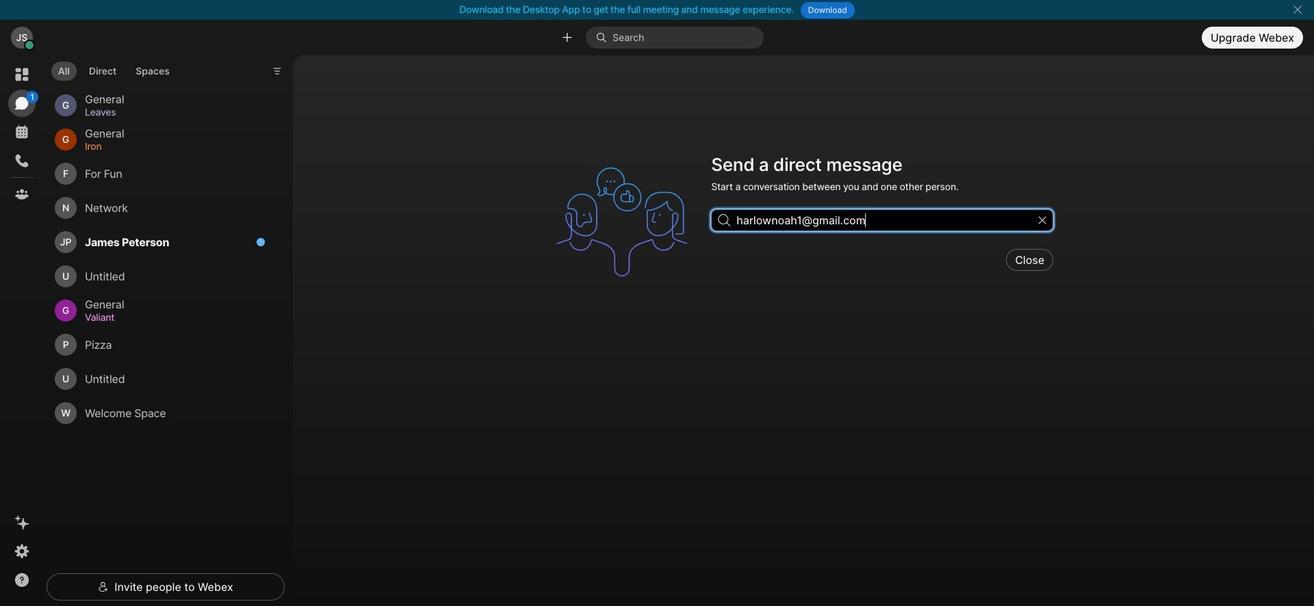 Task type: locate. For each thing, give the bounding box(es) containing it.
new messages image
[[256, 238, 266, 247]]

cancel_16 image
[[1293, 4, 1304, 15]]

navigation
[[0, 55, 44, 607]]

1 untitled list item from the top
[[49, 260, 274, 294]]

pizza list item
[[49, 328, 274, 362]]

untitled list item up valiant element
[[49, 260, 274, 294]]

general list item
[[49, 88, 274, 123], [49, 123, 274, 157], [49, 294, 274, 328]]

search_18 image
[[718, 215, 731, 227]]

james peterson, new messages list item
[[49, 225, 274, 260]]

untitled list item
[[49, 260, 274, 294], [49, 362, 274, 397]]

untitled list item down valiant element
[[49, 362, 274, 397]]

1 vertical spatial untitled list item
[[49, 362, 274, 397]]

0 vertical spatial untitled list item
[[49, 260, 274, 294]]

2 untitled list item from the top
[[49, 362, 274, 397]]

tab list
[[48, 53, 180, 85]]

Add people by name or email text field
[[712, 210, 1054, 232]]

iron element
[[85, 139, 257, 154]]



Task type: describe. For each thing, give the bounding box(es) containing it.
for fun list item
[[49, 157, 274, 191]]

webex tab list
[[8, 61, 38, 208]]

welcome space list item
[[49, 397, 274, 431]]

network list item
[[49, 191, 274, 225]]

1 general list item from the top
[[49, 88, 274, 123]]

3 general list item from the top
[[49, 294, 274, 328]]

2 general list item from the top
[[49, 123, 274, 157]]

start a conversation between you and one other person. image
[[550, 150, 703, 295]]

leaves element
[[85, 105, 257, 120]]

valiant element
[[85, 310, 257, 325]]



